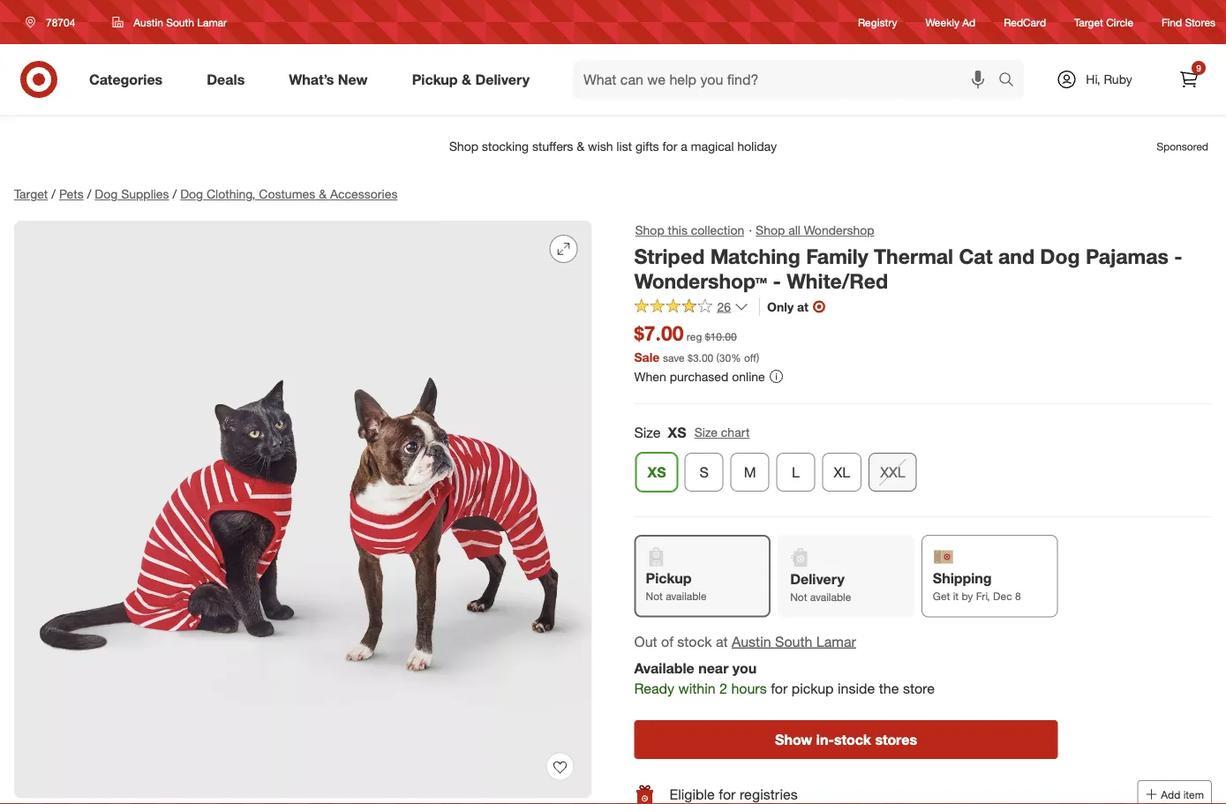 Task type: describe. For each thing, give the bounding box(es) containing it.
pickup & delivery
[[412, 71, 530, 88]]

near
[[699, 660, 729, 677]]

add item button
[[1138, 781, 1212, 804]]

stock for in-
[[834, 731, 872, 748]]

$7.00 reg $10.00 sale save $ 3.00 ( 30 % off )
[[634, 321, 760, 365]]

1 vertical spatial austin
[[732, 633, 771, 650]]

categories
[[89, 71, 163, 88]]

$7.00
[[634, 321, 684, 346]]

add item
[[1162, 788, 1205, 801]]

thermal
[[874, 244, 954, 268]]

this
[[668, 223, 688, 238]]

xl link
[[823, 453, 862, 492]]

size xs size chart
[[634, 424, 750, 441]]

sale
[[634, 349, 660, 365]]

registry link
[[858, 15, 898, 30]]

(
[[717, 351, 720, 364]]

pickup & delivery link
[[397, 60, 552, 99]]

ad
[[963, 15, 976, 29]]

find stores
[[1162, 15, 1216, 29]]

what's new link
[[274, 60, 390, 99]]

3 / from the left
[[173, 186, 177, 202]]

78704
[[46, 15, 75, 29]]

white/red
[[787, 269, 888, 294]]

online
[[732, 369, 765, 384]]

stores
[[1186, 15, 1216, 29]]

shipping get it by fri, dec 8
[[933, 570, 1021, 603]]

available for pickup
[[666, 590, 707, 603]]

hi, ruby
[[1086, 72, 1133, 87]]

l link
[[777, 453, 816, 492]]

deals
[[207, 71, 245, 88]]

advertisement region
[[0, 125, 1227, 168]]

What can we help you find? suggestions appear below search field
[[573, 60, 1003, 99]]

dog inside the striped matching family thermal cat and dog pajamas - wondershop™ - white/red
[[1041, 244, 1080, 268]]

in-
[[817, 731, 834, 748]]

out of stock at austin south lamar
[[634, 633, 857, 650]]

stock for of
[[678, 633, 712, 650]]

when
[[634, 369, 667, 384]]

3.00
[[693, 351, 714, 364]]

target circle
[[1075, 15, 1134, 29]]

26
[[718, 299, 731, 314]]

ruby
[[1104, 72, 1133, 87]]

pickup for &
[[412, 71, 458, 88]]

austin inside dropdown button
[[134, 15, 163, 29]]

of
[[661, 633, 674, 650]]

you
[[733, 660, 757, 677]]

reg
[[687, 330, 702, 344]]

austin south lamar
[[134, 15, 227, 29]]

0 horizontal spatial size
[[634, 424, 661, 441]]

deals link
[[192, 60, 267, 99]]

dec
[[993, 590, 1013, 603]]

for inside the available near you ready within 2 hours for pickup inside the store
[[771, 680, 788, 698]]

stores
[[876, 731, 918, 748]]

not for pickup
[[646, 590, 663, 603]]

1 vertical spatial &
[[319, 186, 327, 202]]

1 horizontal spatial at
[[797, 299, 809, 314]]

show in-stock stores
[[775, 731, 918, 748]]

item
[[1184, 788, 1205, 801]]

xxl link
[[869, 453, 917, 492]]

striped matching family thermal cat and dog pajamas - wondershop™ - white/red, 1 of 10 image
[[14, 221, 592, 799]]

xxl
[[881, 464, 906, 481]]

0 horizontal spatial at
[[716, 633, 728, 650]]

size chart button
[[694, 423, 751, 443]]

all
[[789, 223, 801, 238]]

wondershop
[[804, 223, 875, 238]]

costumes
[[259, 186, 316, 202]]

dog supplies link
[[95, 186, 169, 202]]

target circle link
[[1075, 15, 1134, 30]]

what's new
[[289, 71, 368, 88]]

9
[[1197, 62, 1202, 73]]

redcard
[[1004, 15, 1047, 29]]

shop all wondershop
[[756, 223, 875, 238]]

1 vertical spatial -
[[773, 269, 781, 294]]

1 vertical spatial south
[[775, 633, 813, 650]]

ready
[[634, 680, 675, 698]]

not for delivery
[[791, 591, 808, 604]]

pickup not available
[[646, 570, 707, 603]]

l
[[792, 464, 800, 481]]

s link
[[685, 453, 724, 492]]

accessories
[[330, 186, 398, 202]]

search button
[[991, 60, 1033, 102]]

1 vertical spatial for
[[719, 786, 736, 803]]

size inside size xs size chart
[[695, 425, 718, 440]]

weekly ad link
[[926, 15, 976, 30]]

shop this collection
[[635, 223, 745, 238]]

0 horizontal spatial dog
[[95, 186, 118, 202]]

circle
[[1107, 15, 1134, 29]]

0 horizontal spatial delivery
[[475, 71, 530, 88]]

target / pets / dog supplies / dog clothing, costumes & accessories
[[14, 186, 398, 202]]

0 vertical spatial &
[[462, 71, 472, 88]]

available for delivery
[[811, 591, 852, 604]]

m link
[[731, 453, 770, 492]]

%
[[731, 351, 741, 364]]



Task type: locate. For each thing, give the bounding box(es) containing it.
off
[[744, 351, 757, 364]]

0 horizontal spatial lamar
[[197, 15, 227, 29]]

1 horizontal spatial -
[[1175, 244, 1183, 268]]

1 horizontal spatial shop
[[756, 223, 785, 238]]

available near you ready within 2 hours for pickup inside the store
[[634, 660, 935, 698]]

not up austin south lamar button
[[791, 591, 808, 604]]

1 vertical spatial target
[[14, 186, 48, 202]]

0 vertical spatial delivery
[[475, 71, 530, 88]]

1 vertical spatial stock
[[834, 731, 872, 748]]

-
[[1175, 244, 1183, 268], [773, 269, 781, 294]]

for right hours
[[771, 680, 788, 698]]

2 shop from the left
[[756, 223, 785, 238]]

0 vertical spatial target
[[1075, 15, 1104, 29]]

group containing size
[[633, 422, 1212, 499]]

xs link
[[636, 453, 678, 492]]

0 horizontal spatial /
[[51, 186, 56, 202]]

find
[[1162, 15, 1183, 29]]

not up out
[[646, 590, 663, 603]]

xs left size chart button
[[668, 424, 687, 441]]

lamar inside dropdown button
[[197, 15, 227, 29]]

delivery not available
[[791, 571, 852, 604]]

shipping
[[933, 570, 992, 587]]

eligible for registries
[[670, 786, 798, 803]]

dog right the 'pets' link
[[95, 186, 118, 202]]

available
[[634, 660, 695, 677]]

store
[[903, 680, 935, 698]]

78704 button
[[14, 6, 94, 38]]

not inside delivery not available
[[791, 591, 808, 604]]

/ right the supplies
[[173, 186, 177, 202]]

1 horizontal spatial /
[[87, 186, 91, 202]]

size
[[634, 424, 661, 441], [695, 425, 718, 440]]

search
[[991, 72, 1033, 90]]

and
[[999, 244, 1035, 268]]

fri,
[[976, 590, 991, 603]]

0 vertical spatial for
[[771, 680, 788, 698]]

available
[[666, 590, 707, 603], [811, 591, 852, 604]]

redcard link
[[1004, 15, 1047, 30]]

pets
[[59, 186, 84, 202]]

supplies
[[121, 186, 169, 202]]

1 horizontal spatial south
[[775, 633, 813, 650]]

pickup up of on the bottom of the page
[[646, 570, 692, 587]]

pickup right new at the top left
[[412, 71, 458, 88]]

/ right pets
[[87, 186, 91, 202]]

1 vertical spatial pickup
[[646, 570, 692, 587]]

pajamas
[[1086, 244, 1169, 268]]

matching
[[711, 244, 801, 268]]

austin up you
[[732, 633, 771, 650]]

dog left the clothing,
[[180, 186, 203, 202]]

1 / from the left
[[51, 186, 56, 202]]

stock inside button
[[834, 731, 872, 748]]

delivery inside delivery not available
[[791, 571, 845, 588]]

striped
[[634, 244, 705, 268]]

find stores link
[[1162, 15, 1216, 30]]

30
[[720, 351, 731, 364]]

austin south lamar button
[[732, 632, 857, 652]]

target left the 'pets' link
[[14, 186, 48, 202]]

the
[[879, 680, 899, 698]]

- up only
[[773, 269, 781, 294]]

0 horizontal spatial shop
[[635, 223, 665, 238]]

0 horizontal spatial austin
[[134, 15, 163, 29]]

south up deals link
[[166, 15, 194, 29]]

eligible
[[670, 786, 715, 803]]

0 horizontal spatial available
[[666, 590, 707, 603]]

2
[[720, 680, 728, 698]]

target link
[[14, 186, 48, 202]]

stock left stores
[[834, 731, 872, 748]]

clothing,
[[207, 186, 256, 202]]

by
[[962, 590, 973, 603]]

1 horizontal spatial lamar
[[817, 633, 857, 650]]

1 shop from the left
[[635, 223, 665, 238]]

2 horizontal spatial dog
[[1041, 244, 1080, 268]]

show in-stock stores button
[[634, 720, 1058, 759]]

dog right and
[[1041, 244, 1080, 268]]

add
[[1162, 788, 1181, 801]]

shop for shop this collection
[[635, 223, 665, 238]]

lamar up the inside
[[817, 633, 857, 650]]

1 horizontal spatial stock
[[834, 731, 872, 748]]

save
[[663, 351, 685, 364]]

0 vertical spatial -
[[1175, 244, 1183, 268]]

1 vertical spatial lamar
[[817, 633, 857, 650]]

when purchased online
[[634, 369, 765, 384]]

0 horizontal spatial -
[[773, 269, 781, 294]]

1 horizontal spatial pickup
[[646, 570, 692, 587]]

inside
[[838, 680, 875, 698]]

weekly
[[926, 15, 960, 29]]

new
[[338, 71, 368, 88]]

south up the available near you ready within 2 hours for pickup inside the store
[[775, 633, 813, 650]]

target for target / pets / dog supplies / dog clothing, costumes & accessories
[[14, 186, 48, 202]]

0 vertical spatial stock
[[678, 633, 712, 650]]

not inside the pickup not available
[[646, 590, 663, 603]]

0 horizontal spatial &
[[319, 186, 327, 202]]

hours
[[732, 680, 767, 698]]

shop left this
[[635, 223, 665, 238]]

shop for shop all wondershop
[[756, 223, 785, 238]]

0 vertical spatial at
[[797, 299, 809, 314]]

2 horizontal spatial /
[[173, 186, 177, 202]]

0 horizontal spatial for
[[719, 786, 736, 803]]

target
[[1075, 15, 1104, 29], [14, 186, 48, 202]]

purchased
[[670, 369, 729, 384]]

1 vertical spatial at
[[716, 633, 728, 650]]

stock right of on the bottom of the page
[[678, 633, 712, 650]]

- right pajamas
[[1175, 244, 1183, 268]]

available up of on the bottom of the page
[[666, 590, 707, 603]]

hi,
[[1086, 72, 1101, 87]]

chart
[[721, 425, 750, 440]]

shop inside 'link'
[[635, 223, 665, 238]]

at up near
[[716, 633, 728, 650]]

within
[[679, 680, 716, 698]]

target left circle
[[1075, 15, 1104, 29]]

0 horizontal spatial xs
[[648, 464, 666, 481]]

/
[[51, 186, 56, 202], [87, 186, 91, 202], [173, 186, 177, 202]]

group
[[633, 422, 1212, 499]]

1 horizontal spatial &
[[462, 71, 472, 88]]

shop this collection link
[[634, 221, 746, 240]]

0 vertical spatial lamar
[[197, 15, 227, 29]]

1 horizontal spatial size
[[695, 425, 718, 440]]

it
[[953, 590, 959, 603]]

0 vertical spatial xs
[[668, 424, 687, 441]]

1 horizontal spatial target
[[1075, 15, 1104, 29]]

delivery
[[475, 71, 530, 88], [791, 571, 845, 588]]

pickup
[[412, 71, 458, 88], [646, 570, 692, 587]]

available inside delivery not available
[[811, 591, 852, 604]]

&
[[462, 71, 472, 88], [319, 186, 327, 202]]

austin up the categories "link"
[[134, 15, 163, 29]]

shop
[[635, 223, 665, 238], [756, 223, 785, 238]]

weekly ad
[[926, 15, 976, 29]]

1 vertical spatial delivery
[[791, 571, 845, 588]]

1 horizontal spatial delivery
[[791, 571, 845, 588]]

0 vertical spatial austin
[[134, 15, 163, 29]]

0 horizontal spatial stock
[[678, 633, 712, 650]]

xs inside "link"
[[648, 464, 666, 481]]

s
[[700, 464, 709, 481]]

0 horizontal spatial not
[[646, 590, 663, 603]]

for right 'eligible'
[[719, 786, 736, 803]]

xl
[[834, 464, 851, 481]]

1 vertical spatial xs
[[648, 464, 666, 481]]

at
[[797, 299, 809, 314], [716, 633, 728, 650]]

what's
[[289, 71, 334, 88]]

26 link
[[634, 298, 749, 318]]

size left "chart"
[[695, 425, 718, 440]]

1 horizontal spatial for
[[771, 680, 788, 698]]

stock
[[678, 633, 712, 650], [834, 731, 872, 748]]

1 horizontal spatial not
[[791, 591, 808, 604]]

available up austin south lamar button
[[811, 591, 852, 604]]

0 horizontal spatial pickup
[[412, 71, 458, 88]]

1 horizontal spatial xs
[[668, 424, 687, 441]]

0 horizontal spatial target
[[14, 186, 48, 202]]

shop left all
[[756, 223, 785, 238]]

9 link
[[1170, 60, 1209, 99]]

dog
[[95, 186, 118, 202], [180, 186, 203, 202], [1041, 244, 1080, 268]]

2 / from the left
[[87, 186, 91, 202]]

/ left the 'pets' link
[[51, 186, 56, 202]]

1 horizontal spatial dog
[[180, 186, 203, 202]]

xs left s
[[648, 464, 666, 481]]

available inside the pickup not available
[[666, 590, 707, 603]]

not
[[646, 590, 663, 603], [791, 591, 808, 604]]

0 vertical spatial south
[[166, 15, 194, 29]]

pickup for not
[[646, 570, 692, 587]]

0 horizontal spatial south
[[166, 15, 194, 29]]

out
[[634, 633, 658, 650]]

size up xs "link"
[[634, 424, 661, 441]]

at right only
[[797, 299, 809, 314]]

target for target circle
[[1075, 15, 1104, 29]]

pickup
[[792, 680, 834, 698]]

0 vertical spatial pickup
[[412, 71, 458, 88]]

show
[[775, 731, 813, 748]]

pickup inside the pickup not available
[[646, 570, 692, 587]]

only
[[767, 299, 794, 314]]

lamar up deals
[[197, 15, 227, 29]]

1 horizontal spatial available
[[811, 591, 852, 604]]

south inside dropdown button
[[166, 15, 194, 29]]

1 horizontal spatial austin
[[732, 633, 771, 650]]



Task type: vqa. For each thing, say whether or not it's contained in the screenshot.
bottommost shopper,
no



